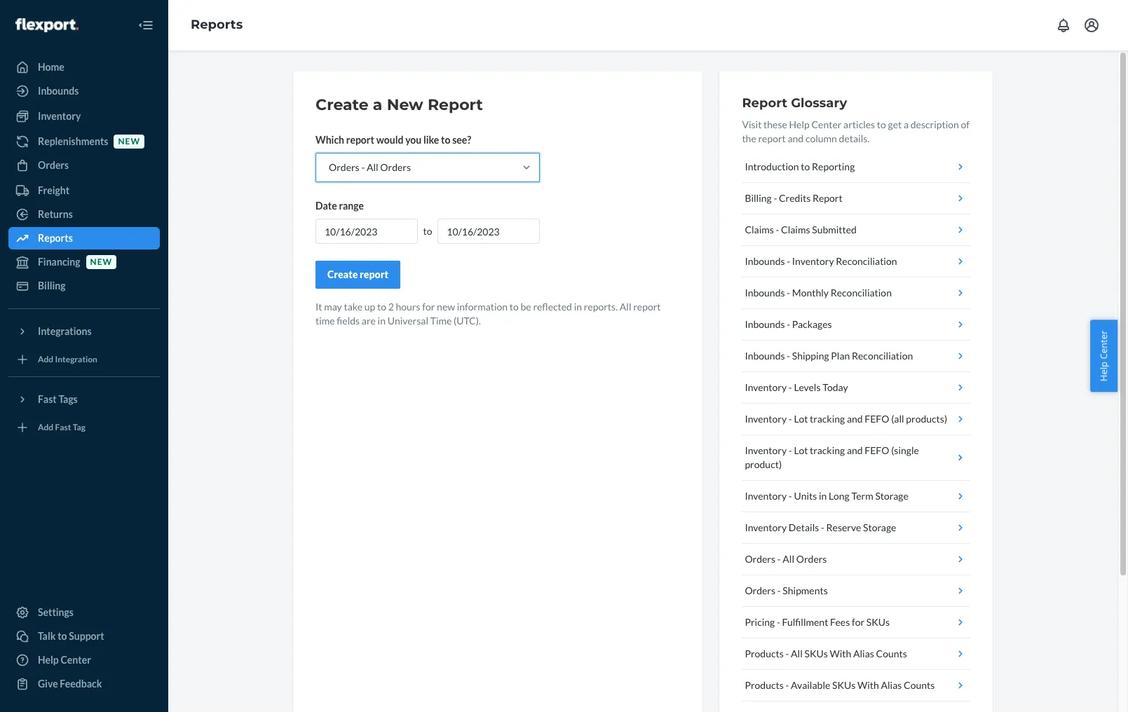 Task type: locate. For each thing, give the bounding box(es) containing it.
add
[[38, 354, 53, 365], [38, 422, 53, 433]]

alias down pricing - fulfillment fees for skus button
[[853, 648, 874, 660]]

products)
[[906, 413, 947, 425]]

2 vertical spatial and
[[847, 444, 863, 456]]

- left credits
[[774, 192, 777, 204]]

all
[[367, 161, 378, 173], [620, 301, 631, 313], [783, 553, 794, 565], [791, 648, 803, 660]]

billing down financing
[[38, 280, 66, 292]]

- down claims - claims submitted
[[787, 255, 790, 267]]

- for the inventory - lot tracking and fefo (single product) button on the right
[[789, 444, 792, 456]]

0 horizontal spatial center
[[61, 654, 91, 666]]

fefo left the (single
[[865, 444, 889, 456]]

2 horizontal spatial in
[[819, 490, 827, 502]]

would
[[376, 134, 403, 146]]

help center
[[1098, 331, 1110, 382], [38, 654, 91, 666]]

-
[[361, 161, 365, 173], [774, 192, 777, 204], [776, 224, 779, 236], [787, 255, 790, 267], [787, 287, 790, 299], [787, 318, 790, 330], [787, 350, 790, 362], [789, 381, 792, 393], [789, 413, 792, 425], [789, 444, 792, 456], [789, 490, 792, 502], [821, 522, 824, 534], [777, 553, 781, 565], [777, 585, 781, 597], [777, 616, 780, 628], [786, 648, 789, 660], [786, 679, 789, 691]]

skus down pricing - fulfillment fees for skus
[[804, 648, 828, 660]]

lot up units
[[794, 444, 808, 456]]

0 vertical spatial create
[[315, 95, 369, 114]]

1 horizontal spatial 10/16/2023
[[447, 226, 500, 238]]

universal
[[387, 315, 428, 327]]

inbounds - packages button
[[742, 309, 970, 341]]

pricing - fulfillment fees for skus
[[745, 616, 890, 628]]

2 tracking from the top
[[810, 444, 845, 456]]

and left column
[[788, 133, 804, 144]]

shipping
[[792, 350, 829, 362]]

inbounds inside inbounds - monthly reconciliation button
[[745, 287, 785, 299]]

- for inventory - units in long term storage button
[[789, 490, 792, 502]]

freight
[[38, 184, 69, 196]]

orders up orders - shipments
[[745, 553, 775, 565]]

for up time in the top left of the page
[[422, 301, 435, 313]]

0 horizontal spatial with
[[830, 648, 851, 660]]

0 vertical spatial with
[[830, 648, 851, 660]]

credits
[[779, 192, 811, 204]]

of
[[961, 118, 970, 130]]

inbounds inside "inbounds - shipping plan reconciliation" button
[[745, 350, 785, 362]]

products - available skus with alias counts
[[745, 679, 935, 691]]

0 horizontal spatial help
[[38, 654, 59, 666]]

report for create a new report
[[428, 95, 483, 114]]

inventory inside inventory - lot tracking and fefo (single product)
[[745, 444, 787, 456]]

tag
[[73, 422, 85, 433]]

flexport logo image
[[15, 18, 78, 32]]

counts
[[876, 648, 907, 660], [904, 679, 935, 691]]

talk
[[38, 630, 56, 642]]

1 vertical spatial center
[[1098, 331, 1110, 359]]

inbounds down 'inbounds - packages'
[[745, 350, 785, 362]]

inventory up product)
[[745, 444, 787, 456]]

1 vertical spatial tracking
[[810, 444, 845, 456]]

skus down orders - shipments button
[[866, 616, 890, 628]]

reconciliation down inbounds - inventory reconciliation button
[[831, 287, 892, 299]]

reconciliation for inbounds - monthly reconciliation
[[831, 287, 892, 299]]

2 add from the top
[[38, 422, 53, 433]]

0 vertical spatial orders - all orders
[[329, 161, 411, 173]]

levels
[[794, 381, 821, 393]]

inventory down product)
[[745, 490, 787, 502]]

and down inventory - levels today "button"
[[847, 413, 863, 425]]

visit these help center articles to get a description of the report and column details.
[[742, 118, 970, 144]]

skus down products - all skus with alias counts button
[[832, 679, 856, 691]]

orders - all orders up orders - shipments
[[745, 553, 827, 565]]

10/16/2023
[[325, 226, 377, 238], [447, 226, 500, 238]]

1 vertical spatial alias
[[881, 679, 902, 691]]

orders up shipments
[[796, 553, 827, 565]]

0 vertical spatial counts
[[876, 648, 907, 660]]

orders up freight
[[38, 159, 69, 171]]

center
[[811, 118, 842, 130], [1098, 331, 1110, 359], [61, 654, 91, 666]]

1 horizontal spatial alias
[[881, 679, 902, 691]]

reconciliation down the inbounds - packages button
[[852, 350, 913, 362]]

tracking inside button
[[810, 413, 845, 425]]

1 horizontal spatial with
[[857, 679, 879, 691]]

products - all skus with alias counts
[[745, 648, 907, 660]]

fefo
[[865, 413, 889, 425], [865, 444, 889, 456]]

- inside button
[[787, 255, 790, 267]]

billing down introduction
[[745, 192, 772, 204]]

a
[[373, 95, 382, 114], [904, 118, 909, 130]]

fefo inside inventory - lot tracking and fefo (all products) button
[[865, 413, 889, 425]]

2 fefo from the top
[[865, 444, 889, 456]]

lot inside button
[[794, 413, 808, 425]]

(utc).
[[454, 315, 481, 327]]

report up see?
[[428, 95, 483, 114]]

new for financing
[[90, 257, 112, 267]]

add for add integration
[[38, 354, 53, 365]]

1 horizontal spatial center
[[811, 118, 842, 130]]

0 horizontal spatial reports
[[38, 232, 73, 244]]

units
[[794, 490, 817, 502]]

inventory for inventory - lot tracking and fefo (all products)
[[745, 413, 787, 425]]

integrations button
[[8, 320, 160, 343]]

1 tracking from the top
[[810, 413, 845, 425]]

0 vertical spatial fefo
[[865, 413, 889, 425]]

0 horizontal spatial help center
[[38, 654, 91, 666]]

and down inventory - lot tracking and fefo (all products) button
[[847, 444, 863, 456]]

products down pricing
[[745, 648, 784, 660]]

0 vertical spatial reports
[[191, 17, 243, 32]]

report right the reports.
[[633, 301, 661, 313]]

storage
[[875, 490, 908, 502], [863, 522, 896, 534]]

2 vertical spatial help
[[38, 654, 59, 666]]

skus
[[866, 616, 890, 628], [804, 648, 828, 660], [832, 679, 856, 691]]

fast tags
[[38, 393, 78, 405]]

new up time in the top left of the page
[[437, 301, 455, 313]]

fast left tag
[[55, 422, 71, 433]]

0 horizontal spatial billing
[[38, 280, 66, 292]]

- right pricing
[[777, 616, 780, 628]]

1 vertical spatial reconciliation
[[831, 287, 892, 299]]

0 horizontal spatial reports link
[[8, 227, 160, 250]]

2 vertical spatial in
[[819, 490, 827, 502]]

0 horizontal spatial claims
[[745, 224, 774, 236]]

orders down which report would you like to see?
[[380, 161, 411, 173]]

0 vertical spatial alias
[[853, 648, 874, 660]]

products - all skus with alias counts button
[[742, 639, 970, 670]]

home link
[[8, 56, 160, 79]]

open notifications image
[[1055, 17, 1072, 34]]

1 horizontal spatial reports link
[[191, 17, 243, 32]]

products for products - all skus with alias counts
[[745, 648, 784, 660]]

- left available
[[786, 679, 789, 691]]

0 vertical spatial a
[[373, 95, 382, 114]]

introduction to reporting button
[[742, 151, 970, 183]]

inventory inside button
[[792, 255, 834, 267]]

fefo for (all
[[865, 413, 889, 425]]

inbounds down home
[[38, 85, 79, 97]]

add for add fast tag
[[38, 422, 53, 433]]

- left units
[[789, 490, 792, 502]]

0 vertical spatial lot
[[794, 413, 808, 425]]

report inside visit these help center articles to get a description of the report and column details.
[[758, 133, 786, 144]]

2 vertical spatial skus
[[832, 679, 856, 691]]

1 vertical spatial in
[[378, 315, 386, 327]]

inbounds inside inbounds - inventory reconciliation button
[[745, 255, 785, 267]]

- left monthly
[[787, 287, 790, 299]]

billing
[[745, 192, 772, 204], [38, 280, 66, 292]]

0 horizontal spatial orders - all orders
[[329, 161, 411, 173]]

feedback
[[60, 678, 102, 690]]

add fast tag link
[[8, 416, 160, 439]]

create
[[315, 95, 369, 114], [327, 269, 358, 280]]

inventory inside "button"
[[745, 381, 787, 393]]

report up the these
[[742, 95, 787, 111]]

- for inbounds - monthly reconciliation button
[[787, 287, 790, 299]]

lot down inventory - levels today at bottom
[[794, 413, 808, 425]]

a inside visit these help center articles to get a description of the report and column details.
[[904, 118, 909, 130]]

1 vertical spatial fefo
[[865, 444, 889, 456]]

range
[[339, 200, 364, 212]]

1 vertical spatial reports
[[38, 232, 73, 244]]

0 horizontal spatial for
[[422, 301, 435, 313]]

inventory left levels
[[745, 381, 787, 393]]

settings link
[[8, 602, 160, 624]]

fast tags button
[[8, 388, 160, 411]]

1 vertical spatial products
[[745, 679, 784, 691]]

0 vertical spatial and
[[788, 133, 804, 144]]

all down would
[[367, 161, 378, 173]]

orders - all orders down would
[[329, 161, 411, 173]]

2 horizontal spatial new
[[437, 301, 455, 313]]

inventory down inventory - levels today at bottom
[[745, 413, 787, 425]]

reconciliation down claims - claims submitted button
[[836, 255, 897, 267]]

new inside "it may take up to 2 hours for new information to be reflected in reports. all report time fields are in universal time (utc)."
[[437, 301, 455, 313]]

and inside visit these help center articles to get a description of the report and column details.
[[788, 133, 804, 144]]

inbounds up 'inbounds - packages'
[[745, 287, 785, 299]]

lot for inventory - lot tracking and fefo (single product)
[[794, 444, 808, 456]]

new up "orders" link
[[118, 136, 140, 147]]

inbounds inside the inbounds - packages button
[[745, 318, 785, 330]]

inventory - lot tracking and fefo (all products) button
[[742, 404, 970, 435]]

create up may
[[327, 269, 358, 280]]

1 horizontal spatial a
[[904, 118, 909, 130]]

inventory - units in long term storage
[[745, 490, 908, 502]]

to
[[877, 118, 886, 130], [441, 134, 450, 146], [801, 161, 810, 172], [423, 225, 432, 237], [377, 301, 386, 313], [510, 301, 519, 313], [58, 630, 67, 642]]

with for available
[[857, 679, 879, 691]]

all right the reports.
[[620, 301, 631, 313]]

tracking inside inventory - lot tracking and fefo (single product)
[[810, 444, 845, 456]]

inventory
[[38, 110, 81, 122], [792, 255, 834, 267], [745, 381, 787, 393], [745, 413, 787, 425], [745, 444, 787, 456], [745, 490, 787, 502], [745, 522, 787, 534]]

alias for products - all skus with alias counts
[[853, 648, 874, 660]]

2 horizontal spatial report
[[813, 192, 843, 204]]

- down billing - credits report
[[776, 224, 779, 236]]

0 vertical spatial tracking
[[810, 413, 845, 425]]

fefo inside inventory - lot tracking and fefo (single product)
[[865, 444, 889, 456]]

- for billing - credits report button
[[774, 192, 777, 204]]

1 vertical spatial fast
[[55, 422, 71, 433]]

0 horizontal spatial new
[[90, 257, 112, 267]]

orders - all orders
[[329, 161, 411, 173], [745, 553, 827, 565]]

report up the up
[[360, 269, 388, 280]]

2 10/16/2023 from the left
[[447, 226, 500, 238]]

0 vertical spatial reports link
[[191, 17, 243, 32]]

to inside visit these help center articles to get a description of the report and column details.
[[877, 118, 886, 130]]

1 horizontal spatial claims
[[781, 224, 810, 236]]

1 horizontal spatial orders - all orders
[[745, 553, 827, 565]]

inbounds left packages
[[745, 318, 785, 330]]

new up billing link
[[90, 257, 112, 267]]

report for billing - credits report
[[813, 192, 843, 204]]

2 vertical spatial reconciliation
[[852, 350, 913, 362]]

help center inside help center link
[[38, 654, 91, 666]]

alias down products - all skus with alias counts button
[[881, 679, 902, 691]]

0 horizontal spatial 10/16/2023
[[325, 226, 377, 238]]

pricing - fulfillment fees for skus button
[[742, 607, 970, 639]]

fast left tags
[[38, 393, 57, 405]]

1 horizontal spatial in
[[574, 301, 582, 313]]

and for inventory - lot tracking and fefo (single product)
[[847, 444, 863, 456]]

reconciliation
[[836, 255, 897, 267], [831, 287, 892, 299], [852, 350, 913, 362]]

0 horizontal spatial in
[[378, 315, 386, 327]]

0 vertical spatial for
[[422, 301, 435, 313]]

inventory - levels today button
[[742, 372, 970, 404]]

inventory for inventory - levels today
[[745, 381, 787, 393]]

1 horizontal spatial for
[[852, 616, 865, 628]]

to inside button
[[58, 630, 67, 642]]

0 horizontal spatial report
[[428, 95, 483, 114]]

0 vertical spatial skus
[[866, 616, 890, 628]]

1 vertical spatial help
[[1098, 362, 1110, 382]]

inventory up replenishments
[[38, 110, 81, 122]]

2 products from the top
[[745, 679, 784, 691]]

1 horizontal spatial help
[[789, 118, 810, 130]]

1 vertical spatial orders - all orders
[[745, 553, 827, 565]]

inbounds - inventory reconciliation
[[745, 255, 897, 267]]

alias for products - available skus with alias counts
[[881, 679, 902, 691]]

2 horizontal spatial skus
[[866, 616, 890, 628]]

1 vertical spatial counts
[[904, 679, 935, 691]]

reconciliation inside button
[[836, 255, 897, 267]]

1 vertical spatial lot
[[794, 444, 808, 456]]

- for the inbounds - packages button
[[787, 318, 790, 330]]

create for create a new report
[[315, 95, 369, 114]]

a left new
[[373, 95, 382, 114]]

orders - shipments
[[745, 585, 828, 597]]

talk to support
[[38, 630, 104, 642]]

- left packages
[[787, 318, 790, 330]]

2 lot from the top
[[794, 444, 808, 456]]

inbounds for inbounds
[[38, 85, 79, 97]]

time
[[430, 315, 452, 327]]

1 horizontal spatial billing
[[745, 192, 772, 204]]

for right fees
[[852, 616, 865, 628]]

report inside "it may take up to 2 hours for new information to be reflected in reports. all report time fields are in universal time (utc)."
[[633, 301, 661, 313]]

0 horizontal spatial alias
[[853, 648, 874, 660]]

- inside inventory - lot tracking and fefo (single product)
[[789, 444, 792, 456]]

new for replenishments
[[118, 136, 140, 147]]

1 vertical spatial add
[[38, 422, 53, 433]]

inbounds - packages
[[745, 318, 832, 330]]

1 vertical spatial reports link
[[8, 227, 160, 250]]

monthly
[[792, 287, 829, 299]]

0 vertical spatial reconciliation
[[836, 255, 897, 267]]

0 vertical spatial billing
[[745, 192, 772, 204]]

1 vertical spatial new
[[90, 257, 112, 267]]

2 horizontal spatial center
[[1098, 331, 1110, 359]]

skus for available
[[832, 679, 856, 691]]

in left the reports.
[[574, 301, 582, 313]]

- down fulfillment
[[786, 648, 789, 660]]

- down inventory - levels today at bottom
[[789, 413, 792, 425]]

report inside button
[[813, 192, 843, 204]]

- up 'inventory - units in long term storage'
[[789, 444, 792, 456]]

alias
[[853, 648, 874, 660], [881, 679, 902, 691]]

storage right 'reserve'
[[863, 522, 896, 534]]

1 products from the top
[[745, 648, 784, 660]]

inventory details - reserve storage
[[745, 522, 896, 534]]

report
[[758, 133, 786, 144], [346, 134, 374, 146], [360, 269, 388, 280], [633, 301, 661, 313]]

and inside inventory - lot tracking and fefo (single product)
[[847, 444, 863, 456]]

with down fees
[[830, 648, 851, 660]]

inbounds for inbounds - inventory reconciliation
[[745, 255, 785, 267]]

products left available
[[745, 679, 784, 691]]

with down products - all skus with alias counts button
[[857, 679, 879, 691]]

billing - credits report button
[[742, 183, 970, 215]]

0 vertical spatial products
[[745, 648, 784, 660]]

1 vertical spatial help center
[[38, 654, 91, 666]]

create inside button
[[327, 269, 358, 280]]

orders down which
[[329, 161, 359, 173]]

- left levels
[[789, 381, 792, 393]]

0 vertical spatial add
[[38, 354, 53, 365]]

1 vertical spatial for
[[852, 616, 865, 628]]

in right are
[[378, 315, 386, 327]]

report down the these
[[758, 133, 786, 144]]

1 lot from the top
[[794, 413, 808, 425]]

storage right term
[[875, 490, 908, 502]]

2 claims from the left
[[781, 224, 810, 236]]

0 vertical spatial help
[[789, 118, 810, 130]]

returns
[[38, 208, 73, 220]]

add down the fast tags
[[38, 422, 53, 433]]

time
[[315, 315, 335, 327]]

lot
[[794, 413, 808, 425], [794, 444, 808, 456]]

1 vertical spatial skus
[[804, 648, 828, 660]]

2 horizontal spatial help
[[1098, 362, 1110, 382]]

inventory inside button
[[745, 413, 787, 425]]

create up which
[[315, 95, 369, 114]]

2 vertical spatial new
[[437, 301, 455, 313]]

- up orders - shipments
[[777, 553, 781, 565]]

integrations
[[38, 325, 92, 337]]

tracking down today
[[810, 413, 845, 425]]

1 horizontal spatial skus
[[832, 679, 856, 691]]

- left the shipping
[[787, 350, 790, 362]]

1 fefo from the top
[[865, 413, 889, 425]]

0 vertical spatial help center
[[1098, 331, 1110, 382]]

inbounds down claims - claims submitted
[[745, 255, 785, 267]]

inventory left details
[[745, 522, 787, 534]]

open account menu image
[[1083, 17, 1100, 34]]

1 horizontal spatial report
[[742, 95, 787, 111]]

1 vertical spatial with
[[857, 679, 879, 691]]

reporting
[[812, 161, 855, 172]]

glossary
[[791, 95, 847, 111]]

lot inside inventory - lot tracking and fefo (single product)
[[794, 444, 808, 456]]

fefo left the (all on the right
[[865, 413, 889, 425]]

orders inside button
[[745, 585, 775, 597]]

in
[[574, 301, 582, 313], [378, 315, 386, 327], [819, 490, 827, 502]]

help
[[789, 118, 810, 130], [1098, 362, 1110, 382], [38, 654, 59, 666]]

report down reporting
[[813, 192, 843, 204]]

0 vertical spatial in
[[574, 301, 582, 313]]

inventory up monthly
[[792, 255, 834, 267]]

inbounds inside the inbounds link
[[38, 85, 79, 97]]

0 horizontal spatial skus
[[804, 648, 828, 660]]

billing inside billing - credits report button
[[745, 192, 772, 204]]

plan
[[831, 350, 850, 362]]

1 horizontal spatial help center
[[1098, 331, 1110, 382]]

add left integration at the left of page
[[38, 354, 53, 365]]

inbounds link
[[8, 80, 160, 102]]

1 claims from the left
[[745, 224, 774, 236]]

- inside "button"
[[789, 381, 792, 393]]

- up the range
[[361, 161, 365, 173]]

products for products - available skus with alias counts
[[745, 679, 784, 691]]

1 vertical spatial billing
[[38, 280, 66, 292]]

1 vertical spatial and
[[847, 413, 863, 425]]

which
[[315, 134, 344, 146]]

0 vertical spatial fast
[[38, 393, 57, 405]]

with for all
[[830, 648, 851, 660]]

a right get
[[904, 118, 909, 130]]

introduction to reporting
[[745, 161, 855, 172]]

1 vertical spatial a
[[904, 118, 909, 130]]

1 horizontal spatial reports
[[191, 17, 243, 32]]

- left shipments
[[777, 585, 781, 597]]

in left long
[[819, 490, 827, 502]]

claims down credits
[[781, 224, 810, 236]]

and inside button
[[847, 413, 863, 425]]

submitted
[[812, 224, 857, 236]]

1 add from the top
[[38, 354, 53, 365]]

add integration link
[[8, 348, 160, 371]]

tracking down inventory - lot tracking and fefo (all products)
[[810, 444, 845, 456]]

1 vertical spatial create
[[327, 269, 358, 280]]

help center inside help center button
[[1098, 331, 1110, 382]]

billing inside billing link
[[38, 280, 66, 292]]

inventory for inventory - units in long term storage
[[745, 490, 787, 502]]

counts for products - available skus with alias counts
[[904, 679, 935, 691]]

claims down billing - credits report
[[745, 224, 774, 236]]

close navigation image
[[137, 17, 154, 34]]

0 vertical spatial new
[[118, 136, 140, 147]]

orders up pricing
[[745, 585, 775, 597]]

integration
[[55, 354, 97, 365]]

reports inside reports link
[[38, 232, 73, 244]]

products
[[745, 648, 784, 660], [745, 679, 784, 691]]

0 vertical spatial center
[[811, 118, 842, 130]]

1 horizontal spatial new
[[118, 136, 140, 147]]

2 vertical spatial center
[[61, 654, 91, 666]]



Task type: vqa. For each thing, say whether or not it's contained in the screenshot.
INVENTORY - LOT TRACKING AND FEFO (SINGLE PRODUCT) BUTTON's the -
yes



Task type: describe. For each thing, give the bounding box(es) containing it.
inventory - lot tracking and fefo (single product)
[[745, 444, 919, 470]]

create report
[[327, 269, 388, 280]]

1 10/16/2023 from the left
[[325, 226, 377, 238]]

inbounds - monthly reconciliation button
[[742, 278, 970, 309]]

date range
[[315, 200, 364, 212]]

report glossary
[[742, 95, 847, 111]]

help inside visit these help center articles to get a description of the report and column details.
[[789, 118, 810, 130]]

visit
[[742, 118, 762, 130]]

like
[[423, 134, 439, 146]]

reflected
[[533, 301, 572, 313]]

billing for billing - credits report
[[745, 192, 772, 204]]

the
[[742, 133, 756, 144]]

- for pricing - fulfillment fees for skus button
[[777, 616, 780, 628]]

create for create report
[[327, 269, 358, 280]]

fulfillment
[[782, 616, 828, 628]]

in inside inventory - units in long term storage button
[[819, 490, 827, 502]]

reports.
[[584, 301, 618, 313]]

fast inside dropdown button
[[38, 393, 57, 405]]

details
[[789, 522, 819, 534]]

billing for billing
[[38, 280, 66, 292]]

give feedback
[[38, 678, 102, 690]]

all inside "it may take up to 2 hours for new information to be reflected in reports. all report time fields are in universal time (utc)."
[[620, 301, 631, 313]]

inventory details - reserve storage button
[[742, 513, 970, 544]]

details.
[[839, 133, 870, 144]]

it may take up to 2 hours for new information to be reflected in reports. all report time fields are in universal time (utc).
[[315, 301, 661, 327]]

up
[[364, 301, 375, 313]]

hours
[[396, 301, 420, 313]]

introduction
[[745, 161, 799, 172]]

for inside button
[[852, 616, 865, 628]]

inventory - lot tracking and fefo (single product) button
[[742, 435, 970, 481]]

billing link
[[8, 275, 160, 297]]

fefo for (single
[[865, 444, 889, 456]]

term
[[851, 490, 873, 502]]

(all
[[891, 413, 904, 425]]

- for claims - claims submitted button
[[776, 224, 779, 236]]

inbounds - shipping plan reconciliation
[[745, 350, 913, 362]]

create report button
[[315, 261, 400, 289]]

- for products - all skus with alias counts button
[[786, 648, 789, 660]]

counts for products - all skus with alias counts
[[876, 648, 907, 660]]

which report would you like to see?
[[315, 134, 471, 146]]

financing
[[38, 256, 80, 268]]

description
[[911, 118, 959, 130]]

products - available skus with alias counts button
[[742, 670, 970, 702]]

skus for all
[[804, 648, 828, 660]]

column
[[805, 133, 837, 144]]

report inside button
[[360, 269, 388, 280]]

- for "inbounds - shipping plan reconciliation" button
[[787, 350, 790, 362]]

returns link
[[8, 203, 160, 226]]

inventory - units in long term storage button
[[742, 481, 970, 513]]

- for inventory - lot tracking and fefo (all products) button
[[789, 413, 792, 425]]

inventory for inventory
[[38, 110, 81, 122]]

articles
[[843, 118, 875, 130]]

inventory for inventory details - reserve storage
[[745, 522, 787, 534]]

inventory - levels today
[[745, 381, 848, 393]]

add integration
[[38, 354, 97, 365]]

- for inbounds - inventory reconciliation button
[[787, 255, 790, 267]]

new
[[387, 95, 423, 114]]

all down fulfillment
[[791, 648, 803, 660]]

for inside "it may take up to 2 hours for new information to be reflected in reports. all report time fields are in universal time (utc)."
[[422, 301, 435, 313]]

- right details
[[821, 522, 824, 534]]

0 vertical spatial storage
[[875, 490, 908, 502]]

help center button
[[1091, 320, 1118, 392]]

fields
[[337, 315, 360, 327]]

inventory link
[[8, 105, 160, 128]]

0 horizontal spatial a
[[373, 95, 382, 114]]

to inside button
[[801, 161, 810, 172]]

create a new report
[[315, 95, 483, 114]]

take
[[344, 301, 362, 313]]

give
[[38, 678, 58, 690]]

center inside visit these help center articles to get a description of the report and column details.
[[811, 118, 842, 130]]

talk to support button
[[8, 625, 160, 648]]

- for products - available skus with alias counts button
[[786, 679, 789, 691]]

pricing
[[745, 616, 775, 628]]

long
[[829, 490, 850, 502]]

see?
[[452, 134, 471, 146]]

help inside button
[[1098, 362, 1110, 382]]

inbounds - inventory reconciliation button
[[742, 246, 970, 278]]

tags
[[58, 393, 78, 405]]

inbounds for inbounds - shipping plan reconciliation
[[745, 350, 785, 362]]

claims - claims submitted button
[[742, 215, 970, 246]]

be
[[521, 301, 531, 313]]

today
[[823, 381, 848, 393]]

these
[[764, 118, 787, 130]]

lot for inventory - lot tracking and fefo (all products)
[[794, 413, 808, 425]]

support
[[69, 630, 104, 642]]

available
[[791, 679, 830, 691]]

packages
[[792, 318, 832, 330]]

reserve
[[826, 522, 861, 534]]

all up orders - shipments
[[783, 553, 794, 565]]

(single
[[891, 444, 919, 456]]

tracking for (all
[[810, 413, 845, 425]]

report left would
[[346, 134, 374, 146]]

orders - all orders inside button
[[745, 553, 827, 565]]

claims - claims submitted
[[745, 224, 857, 236]]

inventory - lot tracking and fefo (all products)
[[745, 413, 947, 425]]

billing - credits report
[[745, 192, 843, 204]]

add fast tag
[[38, 422, 85, 433]]

reconciliation for inbounds - inventory reconciliation
[[836, 255, 897, 267]]

help center link
[[8, 649, 160, 672]]

inbounds for inbounds - packages
[[745, 318, 785, 330]]

get
[[888, 118, 902, 130]]

and for inventory - lot tracking and fefo (all products)
[[847, 413, 863, 425]]

fees
[[830, 616, 850, 628]]

- for "orders - all orders" button
[[777, 553, 781, 565]]

tracking for (single
[[810, 444, 845, 456]]

2
[[388, 301, 394, 313]]

inventory for inventory - lot tracking and fefo (single product)
[[745, 444, 787, 456]]

shipments
[[783, 585, 828, 597]]

1 vertical spatial storage
[[863, 522, 896, 534]]

orders - all orders button
[[742, 544, 970, 576]]

are
[[362, 315, 376, 327]]

center inside button
[[1098, 331, 1110, 359]]

inbounds for inbounds - monthly reconciliation
[[745, 287, 785, 299]]

it
[[315, 301, 322, 313]]

orders link
[[8, 154, 160, 177]]

- for orders - shipments button
[[777, 585, 781, 597]]

- for inventory - levels today "button"
[[789, 381, 792, 393]]



